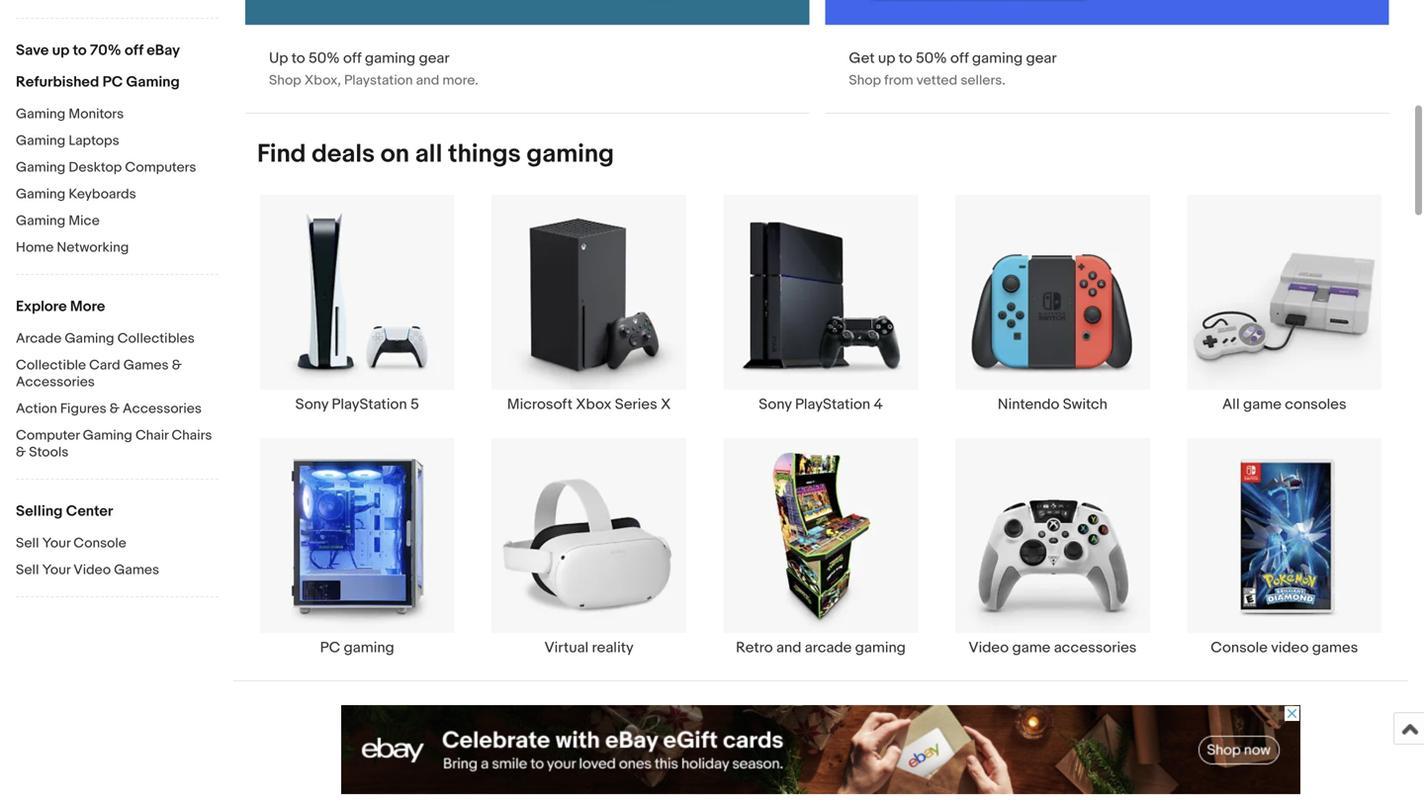 Task type: vqa. For each thing, say whether or not it's contained in the screenshot.
Sony PlayStation 5 link
yes



Task type: describe. For each thing, give the bounding box(es) containing it.
to inside up to 50% off gaming gear shop xbox, playstation and more.
[[292, 50, 305, 67]]

0 vertical spatial accessories
[[16, 374, 95, 391]]

stools
[[29, 444, 69, 461]]

accessories
[[1054, 639, 1137, 657]]

all game consoles
[[1222, 396, 1347, 414]]

selling center
[[16, 502, 113, 520]]

playstation for 5
[[332, 396, 407, 414]]

video inside sell your console sell your video games
[[73, 562, 111, 579]]

sony playstation 5 link
[[241, 194, 473, 414]]

gear inside get up to 50% off gaming gear shop from vetted sellers.
[[1026, 50, 1057, 67]]

sell your console sell your video games
[[16, 535, 159, 579]]

4
[[874, 396, 883, 414]]

microsoft xbox series x link
[[473, 194, 705, 414]]

arcade
[[16, 330, 62, 347]]

video game accessories link
[[937, 437, 1169, 657]]

desktop
[[69, 159, 122, 176]]

off inside up to 50% off gaming gear shop xbox, playstation and more.
[[343, 50, 362, 67]]

console inside list
[[1211, 639, 1268, 657]]

switch
[[1063, 396, 1108, 414]]

retro
[[736, 639, 773, 657]]

gaming inside save up to 70% off ebay refurbished pc gaming
[[126, 73, 180, 91]]

ebay
[[147, 42, 180, 59]]

1 your from the top
[[42, 535, 70, 552]]

playstation for 4
[[795, 396, 871, 414]]

0 vertical spatial &
[[172, 357, 182, 374]]

computers
[[125, 159, 196, 176]]

video inside the video game accessories link
[[969, 639, 1009, 657]]

gaming monitors link
[[16, 106, 219, 125]]

video
[[1271, 639, 1309, 657]]

more.
[[442, 72, 478, 89]]

xbox
[[576, 396, 612, 414]]

50% inside get up to 50% off gaming gear shop from vetted sellers.
[[916, 50, 947, 67]]

home networking link
[[16, 239, 219, 258]]

sony for sony playstation 5
[[295, 396, 328, 414]]

nintendo switch link
[[937, 194, 1169, 414]]

sell your console link
[[16, 535, 219, 554]]

up
[[269, 50, 288, 67]]

explore more
[[16, 298, 105, 316]]

games inside sell your console sell your video games
[[114, 562, 159, 579]]

sony playstation 4
[[759, 396, 883, 414]]

deals
[[312, 139, 375, 170]]

2 sell from the top
[[16, 562, 39, 579]]

retro and arcade gaming
[[736, 639, 906, 657]]

arcade
[[805, 639, 852, 657]]

pc inside save up to 70% off ebay refurbished pc gaming
[[102, 73, 123, 91]]

selling
[[16, 502, 63, 520]]

save up to 70% off ebay refurbished pc gaming
[[16, 42, 180, 91]]

pc gaming link
[[241, 437, 473, 657]]

mice
[[69, 213, 100, 229]]

action
[[16, 401, 57, 417]]

find deals on all things gaming
[[257, 139, 614, 170]]

virtual reality link
[[473, 437, 705, 657]]

computer
[[16, 427, 80, 444]]

arcade gaming collectibles collectible card games & accessories action figures & accessories computer gaming chair chairs & stools
[[16, 330, 212, 461]]

collectibles
[[117, 330, 195, 347]]

on
[[381, 139, 410, 170]]

console video games link
[[1169, 437, 1401, 657]]

shop inside up to 50% off gaming gear shop xbox, playstation and more.
[[269, 72, 301, 89]]

5
[[410, 396, 419, 414]]

refurbished
[[16, 73, 99, 91]]

video game accessories
[[969, 639, 1137, 657]]

0 horizontal spatial &
[[16, 444, 26, 461]]

consoles
[[1285, 396, 1347, 414]]

monitors
[[69, 106, 124, 123]]

laptops
[[69, 133, 119, 149]]

game for video
[[1012, 639, 1051, 657]]

get up to 50% off gaming gear shop from vetted sellers.
[[849, 50, 1057, 89]]

up for save
[[52, 42, 70, 59]]

sony playstation 4 link
[[705, 194, 937, 414]]

keyboards
[[69, 186, 136, 203]]

sony playstation 5
[[295, 396, 419, 414]]

reality
[[592, 639, 634, 657]]

find
[[257, 139, 306, 170]]

to for get
[[899, 50, 913, 67]]

home
[[16, 239, 54, 256]]

all game consoles link
[[1169, 194, 1401, 414]]

virtual reality
[[544, 639, 634, 657]]

1 sell from the top
[[16, 535, 39, 552]]

computer gaming chair chairs & stools link
[[16, 427, 219, 463]]

sellers.
[[961, 72, 1006, 89]]

action figures & accessories link
[[16, 401, 219, 419]]

things
[[448, 139, 521, 170]]

up to 50% off gaming gear shop xbox, playstation and more.
[[269, 50, 478, 89]]



Task type: locate. For each thing, give the bounding box(es) containing it.
1 vertical spatial accessories
[[123, 401, 202, 417]]

1 vertical spatial console
[[1211, 639, 1268, 657]]

and left more.
[[416, 72, 439, 89]]

2 horizontal spatial off
[[951, 50, 969, 67]]

1 sony from the left
[[295, 396, 328, 414]]

1 vertical spatial game
[[1012, 639, 1051, 657]]

0 vertical spatial console
[[73, 535, 126, 552]]

sell
[[16, 535, 39, 552], [16, 562, 39, 579]]

to right up
[[292, 50, 305, 67]]

off up vetted
[[951, 50, 969, 67]]

off
[[125, 42, 143, 59], [343, 50, 362, 67], [951, 50, 969, 67]]

0 vertical spatial games
[[123, 357, 169, 374]]

0 vertical spatial your
[[42, 535, 70, 552]]

1 vertical spatial pc
[[320, 639, 340, 657]]

all
[[1222, 396, 1240, 414]]

game left accessories on the bottom right of page
[[1012, 639, 1051, 657]]

game
[[1243, 396, 1282, 414], [1012, 639, 1051, 657]]

2 shop from the left
[[849, 72, 881, 89]]

game inside the video game accessories link
[[1012, 639, 1051, 657]]

1 gear from the left
[[419, 50, 450, 67]]

2 gear from the left
[[1026, 50, 1057, 67]]

0 horizontal spatial to
[[73, 42, 87, 59]]

0 horizontal spatial pc
[[102, 73, 123, 91]]

up
[[52, 42, 70, 59], [878, 50, 896, 67]]

50%
[[309, 50, 340, 67], [916, 50, 947, 67]]

console up sell your video games link
[[73, 535, 126, 552]]

game right all
[[1243, 396, 1282, 414]]

to inside get up to 50% off gaming gear shop from vetted sellers.
[[899, 50, 913, 67]]

0 horizontal spatial console
[[73, 535, 126, 552]]

pc gaming
[[320, 639, 394, 657]]

games down collectibles on the top of the page
[[123, 357, 169, 374]]

1 horizontal spatial shop
[[849, 72, 881, 89]]

all
[[415, 139, 442, 170]]

0 vertical spatial pc
[[102, 73, 123, 91]]

1 vertical spatial your
[[42, 562, 70, 579]]

0 vertical spatial sell
[[16, 535, 39, 552]]

off right 70%
[[125, 42, 143, 59]]

1 vertical spatial video
[[969, 639, 1009, 657]]

gear
[[419, 50, 450, 67], [1026, 50, 1057, 67]]

gaming
[[126, 73, 180, 91], [16, 106, 66, 123], [16, 133, 66, 149], [16, 159, 66, 176], [16, 186, 66, 203], [16, 213, 66, 229], [65, 330, 114, 347], [83, 427, 132, 444]]

0 vertical spatial video
[[73, 562, 111, 579]]

gaming keyboards link
[[16, 186, 219, 205]]

console
[[73, 535, 126, 552], [1211, 639, 1268, 657]]

series
[[615, 396, 657, 414]]

off for shop
[[951, 50, 969, 67]]

1 horizontal spatial console
[[1211, 639, 1268, 657]]

gaming mice link
[[16, 213, 219, 231]]

1 vertical spatial sell
[[16, 562, 39, 579]]

0 horizontal spatial accessories
[[16, 374, 95, 391]]

0 vertical spatial and
[[416, 72, 439, 89]]

off for pc
[[125, 42, 143, 59]]

collectible card games & accessories link
[[16, 357, 219, 393]]

& down collectibles on the top of the page
[[172, 357, 182, 374]]

vetted
[[917, 72, 958, 89]]

2 your from the top
[[42, 562, 70, 579]]

x
[[661, 396, 671, 414]]

gaming monitors gaming laptops gaming desktop computers gaming keyboards gaming mice home networking
[[16, 106, 196, 256]]

accessories up chair
[[123, 401, 202, 417]]

gear inside up to 50% off gaming gear shop xbox, playstation and more.
[[419, 50, 450, 67]]

1 horizontal spatial 50%
[[916, 50, 947, 67]]

save
[[16, 42, 49, 59]]

up right save
[[52, 42, 70, 59]]

shop down get
[[849, 72, 881, 89]]

2 horizontal spatial &
[[172, 357, 182, 374]]

figures
[[60, 401, 106, 417]]

chairs
[[172, 427, 212, 444]]

gaming laptops link
[[16, 133, 219, 151]]

0 vertical spatial game
[[1243, 396, 1282, 414]]

sell your video games link
[[16, 562, 219, 581]]

playstation
[[332, 396, 407, 414], [795, 396, 871, 414]]

to left 70%
[[73, 42, 87, 59]]

game for all
[[1243, 396, 1282, 414]]

game inside the all game consoles "link"
[[1243, 396, 1282, 414]]

1 playstation from the left
[[332, 396, 407, 414]]

games down sell your console link
[[114, 562, 159, 579]]

1 horizontal spatial accessories
[[123, 401, 202, 417]]

to
[[73, 42, 87, 59], [292, 50, 305, 67], [899, 50, 913, 67]]

gaming inside get up to 50% off gaming gear shop from vetted sellers.
[[972, 50, 1023, 67]]

1 vertical spatial and
[[776, 639, 802, 657]]

playstation left the 4
[[795, 396, 871, 414]]

1 horizontal spatial gear
[[1026, 50, 1057, 67]]

off inside get up to 50% off gaming gear shop from vetted sellers.
[[951, 50, 969, 67]]

2 sony from the left
[[759, 396, 792, 414]]

up for get
[[878, 50, 896, 67]]

console video games
[[1211, 639, 1358, 657]]

& left the stools
[[16, 444, 26, 461]]

2 50% from the left
[[916, 50, 947, 67]]

and inside up to 50% off gaming gear shop xbox, playstation and more.
[[416, 72, 439, 89]]

0 horizontal spatial and
[[416, 72, 439, 89]]

1 shop from the left
[[269, 72, 301, 89]]

up inside save up to 70% off ebay refurbished pc gaming
[[52, 42, 70, 59]]

up inside get up to 50% off gaming gear shop from vetted sellers.
[[878, 50, 896, 67]]

2 vertical spatial &
[[16, 444, 26, 461]]

pc
[[102, 73, 123, 91], [320, 639, 340, 657]]

1 horizontal spatial and
[[776, 639, 802, 657]]

and
[[416, 72, 439, 89], [776, 639, 802, 657]]

70%
[[90, 42, 121, 59]]

2 playstation from the left
[[795, 396, 871, 414]]

1 horizontal spatial pc
[[320, 639, 340, 657]]

xbox,
[[304, 72, 341, 89]]

list
[[233, 194, 1408, 680]]

50% up the xbox,
[[309, 50, 340, 67]]

advertisement region
[[341, 705, 1301, 794]]

video
[[73, 562, 111, 579], [969, 639, 1009, 657]]

0 horizontal spatial gear
[[419, 50, 450, 67]]

to for save
[[73, 42, 87, 59]]

shop inside get up to 50% off gaming gear shop from vetted sellers.
[[849, 72, 881, 89]]

your
[[42, 535, 70, 552], [42, 562, 70, 579]]

0 horizontal spatial shop
[[269, 72, 301, 89]]

microsoft
[[507, 396, 573, 414]]

50% up vetted
[[916, 50, 947, 67]]

50% inside up to 50% off gaming gear shop xbox, playstation and more.
[[309, 50, 340, 67]]

2 horizontal spatial to
[[899, 50, 913, 67]]

1 vertical spatial &
[[110, 401, 120, 417]]

to inside save up to 70% off ebay refurbished pc gaming
[[73, 42, 87, 59]]

& right figures
[[110, 401, 120, 417]]

0 horizontal spatial sony
[[295, 396, 328, 414]]

accessories up 'action'
[[16, 374, 95, 391]]

shop down up
[[269, 72, 301, 89]]

sony
[[295, 396, 328, 414], [759, 396, 792, 414]]

microsoft xbox series x
[[507, 396, 671, 414]]

None text field
[[245, 0, 809, 113], [825, 0, 1389, 113], [245, 0, 809, 113], [825, 0, 1389, 113]]

and right retro
[[776, 639, 802, 657]]

nintendo switch
[[998, 396, 1108, 414]]

gaming desktop computers link
[[16, 159, 219, 178]]

explore
[[16, 298, 67, 316]]

0 horizontal spatial 50%
[[309, 50, 340, 67]]

games inside arcade gaming collectibles collectible card games & accessories action figures & accessories computer gaming chair chairs & stools
[[123, 357, 169, 374]]

1 vertical spatial games
[[114, 562, 159, 579]]

1 horizontal spatial video
[[969, 639, 1009, 657]]

playstation
[[344, 72, 413, 89]]

networking
[[57, 239, 129, 256]]

off up playstation
[[343, 50, 362, 67]]

up right get
[[878, 50, 896, 67]]

and inside list
[[776, 639, 802, 657]]

off inside save up to 70% off ebay refurbished pc gaming
[[125, 42, 143, 59]]

to up from
[[899, 50, 913, 67]]

0 horizontal spatial game
[[1012, 639, 1051, 657]]

1 horizontal spatial sony
[[759, 396, 792, 414]]

&
[[172, 357, 182, 374], [110, 401, 120, 417], [16, 444, 26, 461]]

collectible
[[16, 357, 86, 374]]

accessories
[[16, 374, 95, 391], [123, 401, 202, 417]]

get
[[849, 50, 875, 67]]

0 horizontal spatial playstation
[[332, 396, 407, 414]]

1 horizontal spatial &
[[110, 401, 120, 417]]

playstation left 5
[[332, 396, 407, 414]]

games
[[1312, 639, 1358, 657]]

1 horizontal spatial off
[[343, 50, 362, 67]]

games
[[123, 357, 169, 374], [114, 562, 159, 579]]

sony for sony playstation 4
[[759, 396, 792, 414]]

1 horizontal spatial playstation
[[795, 396, 871, 414]]

1 horizontal spatial up
[[878, 50, 896, 67]]

nintendo
[[998, 396, 1060, 414]]

virtual
[[544, 639, 589, 657]]

retro and arcade gaming link
[[705, 437, 937, 657]]

1 horizontal spatial to
[[292, 50, 305, 67]]

chair
[[135, 427, 169, 444]]

from
[[884, 72, 914, 89]]

console inside sell your console sell your video games
[[73, 535, 126, 552]]

1 50% from the left
[[309, 50, 340, 67]]

gaming inside up to 50% off gaming gear shop xbox, playstation and more.
[[365, 50, 416, 67]]

card
[[89, 357, 120, 374]]

0 horizontal spatial up
[[52, 42, 70, 59]]

center
[[66, 502, 113, 520]]

arcade gaming collectibles link
[[16, 330, 219, 349]]

0 horizontal spatial video
[[73, 562, 111, 579]]

more
[[70, 298, 105, 316]]

console left video
[[1211, 639, 1268, 657]]

1 horizontal spatial game
[[1243, 396, 1282, 414]]

0 horizontal spatial off
[[125, 42, 143, 59]]

list containing sony playstation 5
[[233, 194, 1408, 680]]



